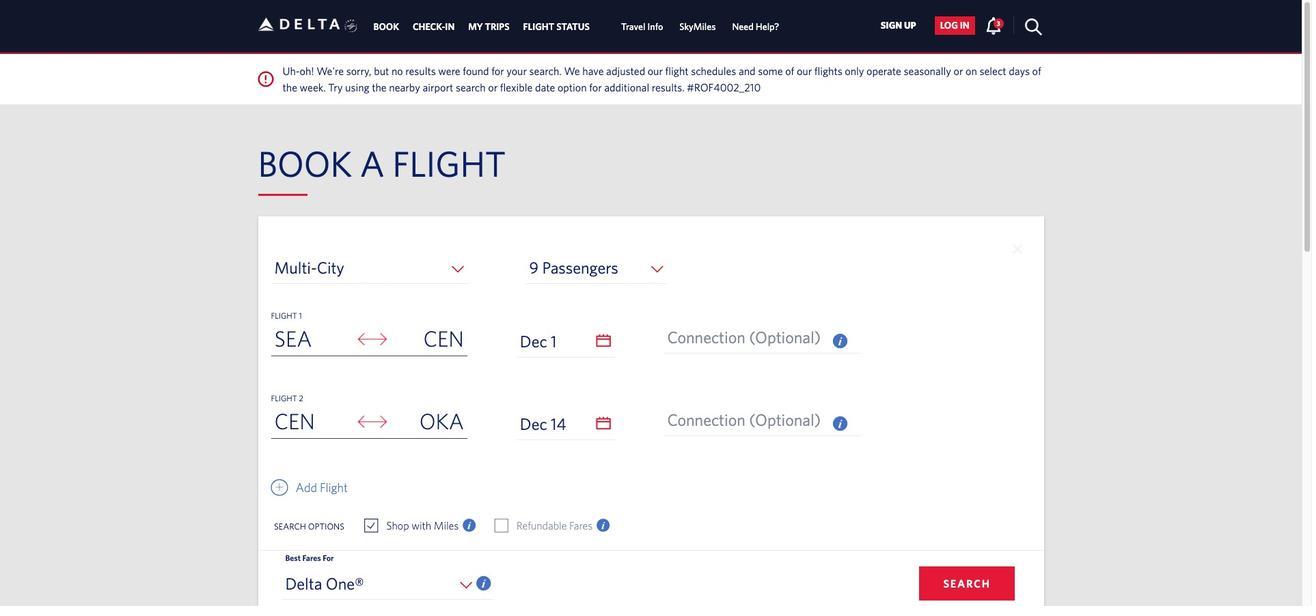 Task type: describe. For each thing, give the bounding box(es) containing it.
travel
[[621, 21, 645, 32]]

9
[[529, 258, 539, 277]]

add flight button
[[271, 478, 348, 499]]

dec 1
[[520, 332, 557, 351]]

results
[[405, 65, 436, 77]]

nearby
[[389, 81, 420, 94]]

refundable
[[516, 520, 567, 532]]

flight 1
[[271, 311, 302, 320]]

search
[[456, 81, 486, 94]]

option
[[558, 81, 587, 94]]

flight inside 'link'
[[523, 21, 554, 32]]

skymiles
[[679, 21, 716, 32]]

no
[[391, 65, 403, 77]]

skymiles link
[[679, 15, 716, 39]]

select
[[980, 65, 1006, 77]]

dec 14 button
[[517, 409, 615, 440]]

search for search
[[943, 578, 991, 590]]

flight
[[665, 65, 689, 77]]

dec 1 button
[[517, 326, 615, 357]]

region containing sea
[[258, 217, 1044, 607]]

flight status link
[[523, 15, 590, 39]]

3
[[997, 19, 1000, 27]]

search button
[[919, 567, 1015, 601]]

have
[[582, 65, 604, 77]]

travel info
[[621, 21, 663, 32]]

city
[[317, 258, 344, 277]]

multi-
[[274, 258, 317, 277]]

connection (optional) link for cen
[[664, 322, 860, 354]]

results.
[[652, 81, 685, 94]]

only
[[845, 65, 864, 77]]

refundable fares
[[516, 520, 593, 532]]

1 horizontal spatial cen
[[423, 326, 464, 351]]

flight inside add flight button
[[320, 481, 348, 495]]

0 horizontal spatial flight
[[392, 143, 506, 184]]

1 our from the left
[[648, 65, 663, 77]]

week.
[[300, 81, 326, 94]]

additional
[[604, 81, 649, 94]]

sign
[[881, 20, 902, 31]]

operate
[[867, 65, 901, 77]]

delta
[[285, 575, 322, 594]]

sea
[[274, 326, 312, 351]]

dec for oka
[[520, 415, 547, 434]]

search for search options
[[274, 522, 306, 532]]

uh-oh! we're sorry, but no results were found for your search. we have adjusted our flight schedules and some of our flights only operate seasonally or on select days of the week. try using the nearby airport search or flexible date option for additional results. #rof4002_210
[[283, 65, 1041, 94]]

oka link
[[386, 405, 467, 439]]

sorry,
[[346, 65, 371, 77]]

0 vertical spatial cen link
[[386, 322, 467, 356]]

2
[[299, 394, 303, 403]]

fares
[[302, 554, 321, 563]]

shop
[[386, 520, 409, 532]]

sign up
[[881, 20, 916, 31]]

9 passengers
[[529, 258, 618, 277]]

airport
[[423, 81, 453, 94]]

oh!
[[300, 65, 314, 77]]

need help? link
[[732, 15, 779, 39]]

adjusted
[[606, 65, 645, 77]]

on
[[966, 65, 977, 77]]

dec for cen
[[520, 332, 547, 351]]

connection for cen
[[667, 328, 745, 347]]

flight for cen
[[271, 394, 297, 403]]

delta air lines image
[[258, 3, 340, 46]]

book tab panel
[[258, 217, 1044, 607]]

shop with miles
[[386, 520, 459, 532]]

with
[[412, 520, 431, 532]]

some
[[758, 65, 783, 77]]

options
[[308, 522, 344, 532]]

2 horizontal spatial for
[[589, 81, 602, 94]]

we
[[564, 65, 580, 77]]

using
[[345, 81, 369, 94]]

1 for flight 1
[[299, 311, 302, 320]]

sea link
[[271, 322, 353, 356]]

found
[[463, 65, 489, 77]]

1 horizontal spatial or
[[954, 65, 963, 77]]

multi-city
[[274, 258, 344, 277]]

trips
[[485, 21, 510, 32]]

book for book
[[373, 21, 399, 32]]

search options
[[274, 522, 344, 532]]

none text field inside region
[[517, 409, 615, 441]]

info
[[647, 21, 663, 32]]

uh-
[[283, 65, 300, 77]]

14
[[551, 415, 566, 434]]



Task type: vqa. For each thing, say whether or not it's contained in the screenshot.
Tab Panel
no



Task type: locate. For each thing, give the bounding box(es) containing it.
None text field
[[517, 326, 615, 358]]

1 connection (optional) from the top
[[667, 328, 821, 347]]

passengers
[[542, 258, 618, 277]]

best
[[285, 554, 301, 563]]

days
[[1009, 65, 1030, 77]]

0 vertical spatial or
[[954, 65, 963, 77]]

1 vertical spatial or
[[488, 81, 498, 94]]

1 the from the left
[[283, 81, 297, 94]]

book left a
[[258, 143, 352, 184]]

schedules
[[691, 65, 736, 77]]

0 horizontal spatial or
[[488, 81, 498, 94]]

flight status
[[523, 21, 590, 32]]

travel info link
[[621, 15, 663, 39]]

we're
[[317, 65, 344, 77]]

or
[[954, 65, 963, 77], [488, 81, 498, 94]]

the down the uh-
[[283, 81, 297, 94]]

help?
[[756, 21, 779, 32]]

flight left 2
[[271, 394, 297, 403]]

dec 14
[[520, 415, 566, 434]]

search
[[274, 522, 306, 532], [943, 578, 991, 590]]

1 horizontal spatial book
[[373, 21, 399, 32]]

2 connection (optional) from the top
[[667, 411, 821, 430]]

need help?
[[732, 21, 779, 32]]

Multi-City field
[[271, 252, 467, 284]]

0 vertical spatial cen
[[423, 326, 464, 351]]

were
[[438, 65, 460, 77]]

1 horizontal spatial the
[[372, 81, 387, 94]]

up
[[904, 20, 916, 31]]

of right some
[[785, 65, 794, 77]]

0 vertical spatial connection (optional)
[[667, 328, 821, 347]]

book
[[373, 21, 399, 32], [258, 143, 352, 184]]

1 vertical spatial book
[[258, 143, 352, 184]]

2 (optional) from the top
[[749, 411, 821, 430]]

flight up sea
[[271, 311, 297, 320]]

for
[[491, 65, 504, 77], [589, 81, 602, 94], [323, 554, 334, 563]]

1 vertical spatial connection (optional) link
[[664, 405, 860, 437]]

1 horizontal spatial cen link
[[386, 322, 467, 356]]

sign up link
[[875, 16, 922, 35]]

search inside button
[[943, 578, 991, 590]]

tab list containing book
[[367, 0, 787, 51]]

1 horizontal spatial for
[[491, 65, 504, 77]]

2 dec from the top
[[520, 415, 547, 434]]

tab list
[[367, 0, 787, 51]]

0 horizontal spatial book
[[258, 143, 352, 184]]

1 vertical spatial cen
[[274, 409, 315, 434]]

(optional)
[[749, 328, 821, 347], [749, 411, 821, 430]]

dec
[[520, 332, 547, 351], [520, 415, 547, 434]]

flight right add
[[320, 481, 348, 495]]

1 (optional) from the top
[[749, 328, 821, 347]]

1 vertical spatial 1
[[551, 332, 557, 351]]

0 vertical spatial book
[[373, 21, 399, 32]]

check-in
[[413, 21, 455, 32]]

2 vertical spatial flight
[[320, 481, 348, 495]]

your
[[507, 65, 527, 77]]

2 connection (optional) link from the top
[[664, 405, 860, 437]]

book right skyteam image
[[373, 21, 399, 32]]

the
[[283, 81, 297, 94], [372, 81, 387, 94]]

1 vertical spatial dec
[[520, 415, 547, 434]]

1 horizontal spatial our
[[797, 65, 812, 77]]

flight
[[523, 21, 554, 32], [392, 143, 506, 184]]

1 connection (optional) link from the top
[[664, 322, 860, 354]]

1
[[299, 311, 302, 320], [551, 332, 557, 351]]

0 horizontal spatial 1
[[299, 311, 302, 320]]

best fares for
[[285, 554, 334, 563]]

0 horizontal spatial for
[[323, 554, 334, 563]]

our
[[648, 65, 663, 77], [797, 65, 812, 77]]

2 of from the left
[[1032, 65, 1041, 77]]

for right fares
[[323, 554, 334, 563]]

1 connection from the top
[[667, 328, 745, 347]]

for inside book tab panel
[[323, 554, 334, 563]]

add
[[296, 481, 317, 495]]

my trips link
[[468, 15, 510, 39]]

of right days
[[1032, 65, 1041, 77]]

0 vertical spatial connection
[[667, 328, 745, 347]]

1 vertical spatial flight
[[271, 394, 297, 403]]

0 vertical spatial flight
[[271, 311, 297, 320]]

check-
[[413, 21, 445, 32]]

(optional) for cen
[[749, 328, 821, 347]]

date
[[535, 81, 555, 94]]

one®
[[326, 575, 364, 594]]

log
[[940, 20, 958, 31]]

0 horizontal spatial the
[[283, 81, 297, 94]]

1 horizontal spatial flight
[[523, 21, 554, 32]]

flight
[[271, 311, 297, 320], [271, 394, 297, 403], [320, 481, 348, 495]]

flight for sea
[[271, 311, 297, 320]]

but
[[374, 65, 389, 77]]

the down the but
[[372, 81, 387, 94]]

and
[[739, 65, 756, 77]]

0 vertical spatial search
[[274, 522, 306, 532]]

book for book a flight
[[258, 143, 352, 184]]

0 horizontal spatial search
[[274, 522, 306, 532]]

for left your at the left top
[[491, 65, 504, 77]]

9 Passengers field
[[526, 252, 667, 284]]

Refundable Fares checkbox
[[495, 519, 508, 533]]

miles
[[434, 520, 459, 532]]

need
[[732, 21, 754, 32]]

skyteam image
[[344, 5, 357, 47]]

region
[[258, 217, 1044, 607]]

1 vertical spatial cen link
[[271, 405, 353, 439]]

our left "flights" on the right top
[[797, 65, 812, 77]]

2 the from the left
[[372, 81, 387, 94]]

0 vertical spatial (optional)
[[749, 328, 821, 347]]

connection (optional)
[[667, 328, 821, 347], [667, 411, 821, 430]]

best fares for field
[[282, 569, 493, 601]]

connection for oka
[[667, 411, 745, 430]]

1 horizontal spatial 1
[[551, 332, 557, 351]]

1 vertical spatial flight
[[392, 143, 506, 184]]

Shop with Miles checkbox
[[365, 519, 377, 533]]

search.
[[529, 65, 562, 77]]

log in
[[940, 20, 969, 31]]

0 vertical spatial connection (optional) link
[[664, 322, 860, 354]]

0 horizontal spatial of
[[785, 65, 794, 77]]

a
[[360, 143, 384, 184]]

none text field inside book tab panel
[[517, 326, 615, 358]]

delta one®
[[285, 575, 364, 594]]

1 inside dropdown button
[[551, 332, 557, 351]]

alert image
[[258, 71, 274, 88]]

2 vertical spatial for
[[323, 554, 334, 563]]

my trips
[[468, 21, 510, 32]]

1 horizontal spatial search
[[943, 578, 991, 590]]

for down have at the left top
[[589, 81, 602, 94]]

flight 2
[[271, 394, 303, 403]]

connection (optional) for oka
[[667, 411, 821, 430]]

in
[[445, 21, 455, 32]]

0 horizontal spatial cen link
[[271, 405, 353, 439]]

connection
[[667, 328, 745, 347], [667, 411, 745, 430]]

1 dec from the top
[[520, 332, 547, 351]]

None text field
[[517, 409, 615, 441]]

0 vertical spatial dec
[[520, 332, 547, 351]]

2 connection from the top
[[667, 411, 745, 430]]

log in button
[[935, 16, 975, 35]]

my
[[468, 21, 483, 32]]

flexible
[[500, 81, 533, 94]]

1 vertical spatial connection (optional)
[[667, 411, 821, 430]]

our up results.
[[648, 65, 663, 77]]

or left on
[[954, 65, 963, 77]]

of
[[785, 65, 794, 77], [1032, 65, 1041, 77]]

1 vertical spatial connection
[[667, 411, 745, 430]]

0 horizontal spatial our
[[648, 65, 663, 77]]

0 vertical spatial for
[[491, 65, 504, 77]]

0 vertical spatial 1
[[299, 311, 302, 320]]

fares
[[569, 520, 593, 532]]

or right search
[[488, 81, 498, 94]]

oka
[[419, 409, 464, 434]]

1 vertical spatial for
[[589, 81, 602, 94]]

check-in link
[[413, 15, 455, 39]]

2 our from the left
[[797, 65, 812, 77]]

0 horizontal spatial cen
[[274, 409, 315, 434]]

1 of from the left
[[785, 65, 794, 77]]

add flight
[[296, 481, 348, 495]]

(optional) for oka
[[749, 411, 821, 430]]

try
[[328, 81, 343, 94]]

#rof4002_210
[[687, 81, 761, 94]]

connection (optional) for cen
[[667, 328, 821, 347]]

connection (optional) link for oka
[[664, 405, 860, 437]]

1 for dec 1
[[551, 332, 557, 351]]

1 horizontal spatial of
[[1032, 65, 1041, 77]]

seasonally
[[904, 65, 951, 77]]

0 vertical spatial flight
[[523, 21, 554, 32]]

1 vertical spatial search
[[943, 578, 991, 590]]

in
[[960, 20, 969, 31]]

flights
[[814, 65, 842, 77]]

1 vertical spatial (optional)
[[749, 411, 821, 430]]

status
[[556, 21, 590, 32]]

3 link
[[985, 16, 1004, 34]]



